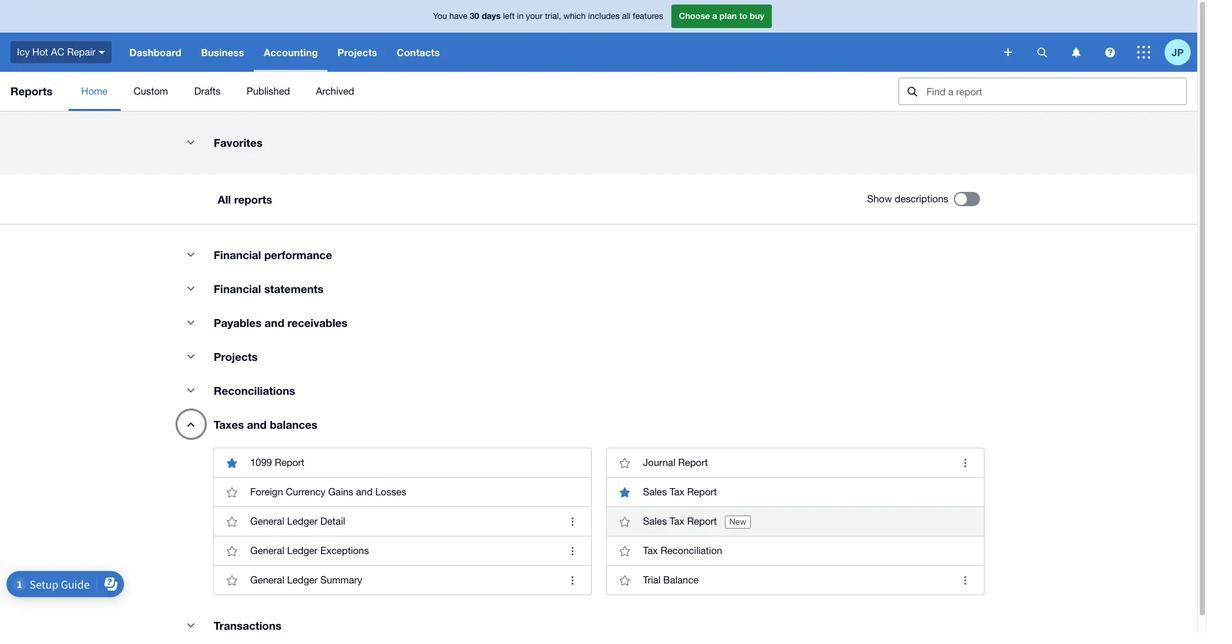 Task type: describe. For each thing, give the bounding box(es) containing it.
performance
[[264, 248, 332, 262]]

to
[[740, 11, 748, 21]]

accounting
[[264, 46, 318, 58]]

sales tax report inside "link"
[[643, 486, 717, 497]]

favorite image for tax reconciliation
[[612, 538, 638, 564]]

trial,
[[545, 11, 561, 21]]

payables
[[214, 316, 262, 330]]

exceptions
[[320, 545, 369, 556]]

which
[[564, 11, 586, 21]]

trial
[[643, 574, 661, 586]]

reconciliations
[[214, 384, 295, 398]]

general for general ledger summary
[[250, 574, 284, 586]]

favorite image for journal report
[[612, 450, 638, 476]]

Find a report text field
[[926, 78, 1187, 104]]

general ledger detail link
[[214, 507, 591, 536]]

dashboard
[[129, 46, 181, 58]]

balances
[[270, 418, 318, 431]]

trial balance link
[[607, 565, 984, 595]]

sales inside sales tax report "link"
[[643, 486, 667, 497]]

contacts
[[397, 46, 440, 58]]

collapse report group image for favorites
[[178, 129, 204, 155]]

custom link
[[121, 72, 181, 111]]

journal
[[643, 457, 676, 468]]

1 horizontal spatial svg image
[[1005, 48, 1012, 56]]

custom
[[134, 86, 168, 97]]

reports
[[10, 84, 53, 98]]

days
[[482, 11, 501, 21]]

ledger for detail
[[287, 516, 318, 527]]

published
[[247, 86, 290, 97]]

favorite image for foreign currency gains and losses
[[219, 479, 245, 505]]

0 horizontal spatial svg image
[[1038, 47, 1047, 57]]

buy
[[750, 11, 765, 21]]

new
[[730, 517, 747, 527]]

show descriptions
[[868, 193, 949, 204]]

more options image for journal report
[[953, 450, 979, 476]]

general for general ledger detail
[[250, 516, 284, 527]]

foreign currency gains and losses link
[[214, 477, 591, 507]]

report right journal
[[678, 457, 708, 468]]

1 horizontal spatial svg image
[[1105, 47, 1115, 57]]

favorite image for general ledger summary
[[219, 567, 245, 593]]

icy hot ac repair
[[17, 46, 95, 57]]

taxes and balances
[[214, 418, 318, 431]]

and for taxes
[[247, 418, 267, 431]]

more options image
[[953, 567, 979, 593]]

tax inside "link"
[[670, 486, 685, 497]]

30
[[470, 11, 479, 21]]

remove favorite image for sales tax report
[[612, 479, 638, 505]]

more options image for general ledger summary
[[560, 567, 586, 593]]

foreign currency gains and losses
[[250, 486, 406, 497]]

archived
[[316, 86, 354, 97]]

general ledger summary
[[250, 574, 362, 586]]

includes
[[588, 11, 620, 21]]

1099 report link
[[214, 448, 591, 477]]

business button
[[191, 33, 254, 72]]

statements
[[264, 282, 324, 296]]

jp button
[[1165, 33, 1198, 72]]

collapse report group image for financial statements
[[178, 275, 204, 302]]

collapse report group image for transactions
[[178, 612, 204, 633]]

general ledger summary link
[[214, 565, 591, 595]]

all
[[622, 11, 631, 21]]

summary
[[320, 574, 362, 586]]

in
[[517, 11, 524, 21]]

transactions
[[214, 619, 282, 633]]

home
[[81, 86, 108, 97]]

favorite image for general ledger detail
[[219, 508, 245, 535]]

receivables
[[288, 316, 348, 330]]

dashboard link
[[120, 33, 191, 72]]

2 horizontal spatial svg image
[[1138, 46, 1151, 59]]

collapse report group image for payables and receivables
[[178, 309, 204, 336]]

balance
[[664, 574, 699, 586]]

drafts
[[194, 86, 221, 97]]

choose
[[679, 11, 710, 21]]

home link
[[68, 72, 121, 111]]

your
[[526, 11, 543, 21]]

ledger for summary
[[287, 574, 318, 586]]

financial performance
[[214, 248, 332, 262]]

gains
[[328, 486, 354, 497]]

menu containing home
[[68, 72, 888, 111]]

2 sales tax report from the top
[[643, 516, 717, 527]]

tax reconciliation
[[643, 545, 723, 556]]



Task type: locate. For each thing, give the bounding box(es) containing it.
collapse report group image for financial performance
[[178, 242, 204, 268]]

report up reconciliation at the right
[[688, 516, 717, 527]]

ledger
[[287, 516, 318, 527], [287, 545, 318, 556], [287, 574, 318, 586]]

drafts link
[[181, 72, 234, 111]]

navigation
[[120, 33, 995, 72]]

2 financial from the top
[[214, 282, 261, 296]]

4 collapse report group image from the top
[[178, 343, 204, 369]]

favorite image for general ledger exceptions
[[219, 538, 245, 564]]

sales down journal
[[643, 486, 667, 497]]

all
[[218, 192, 231, 206]]

1 collapse report group image from the top
[[178, 129, 204, 155]]

and for payables
[[265, 316, 284, 330]]

collapse report group image for reconciliations
[[178, 377, 204, 403]]

financial
[[214, 248, 261, 262], [214, 282, 261, 296]]

and right 'taxes'
[[247, 418, 267, 431]]

1 vertical spatial sales
[[643, 516, 667, 527]]

favorite image for trial balance
[[612, 567, 638, 593]]

general up the transactions
[[250, 574, 284, 586]]

report inside "link"
[[688, 486, 717, 497]]

general
[[250, 516, 284, 527], [250, 545, 284, 556], [250, 574, 284, 586]]

1 ledger from the top
[[287, 516, 318, 527]]

projects down "payables"
[[214, 350, 258, 364]]

0 vertical spatial projects
[[338, 46, 377, 58]]

remove favorite image
[[219, 450, 245, 476], [612, 479, 638, 505]]

reconciliation
[[661, 545, 723, 556]]

navigation containing dashboard
[[120, 33, 995, 72]]

svg image
[[1138, 46, 1151, 59], [1038, 47, 1047, 57], [1105, 47, 1115, 57]]

0 vertical spatial sales tax report
[[643, 486, 717, 497]]

sales tax report down journal report
[[643, 486, 717, 497]]

report
[[275, 457, 305, 468], [678, 457, 708, 468], [688, 486, 717, 497], [688, 516, 717, 527]]

2 vertical spatial collapse report group image
[[178, 612, 204, 633]]

tax reconciliation link
[[607, 536, 984, 565]]

1 vertical spatial financial
[[214, 282, 261, 296]]

trial balance
[[643, 574, 699, 586]]

0 vertical spatial tax
[[670, 486, 685, 497]]

more options image for general ledger detail
[[560, 508, 586, 535]]

report right 1099
[[275, 457, 305, 468]]

financial for financial statements
[[214, 282, 261, 296]]

left
[[503, 11, 515, 21]]

general ledger exceptions link
[[214, 536, 591, 565]]

1 vertical spatial collapse report group image
[[178, 377, 204, 403]]

svg image
[[1072, 47, 1081, 57], [1005, 48, 1012, 56], [99, 51, 105, 54]]

taxes
[[214, 418, 244, 431]]

icy hot ac repair button
[[0, 33, 120, 72]]

a
[[713, 11, 718, 21]]

currency
[[286, 486, 326, 497]]

1099 report
[[250, 457, 305, 468]]

1 vertical spatial general
[[250, 545, 284, 556]]

0 vertical spatial collapse report group image
[[178, 242, 204, 268]]

banner
[[0, 0, 1198, 72]]

sales tax report link
[[607, 477, 984, 507]]

0 horizontal spatial projects
[[214, 350, 258, 364]]

remove favorite image up favorite icon
[[612, 479, 638, 505]]

0 horizontal spatial remove favorite image
[[219, 450, 245, 476]]

3 collapse report group image from the top
[[178, 612, 204, 633]]

1 horizontal spatial remove favorite image
[[612, 479, 638, 505]]

sales tax report up tax reconciliation
[[643, 516, 717, 527]]

hot
[[32, 46, 48, 57]]

2 vertical spatial ledger
[[287, 574, 318, 586]]

payables and receivables
[[214, 316, 348, 330]]

0 horizontal spatial svg image
[[99, 51, 105, 54]]

1 financial from the top
[[214, 248, 261, 262]]

more options image inside "general ledger detail" link
[[560, 508, 586, 535]]

and right gains
[[356, 486, 373, 497]]

financial statements
[[214, 282, 324, 296]]

projects button
[[328, 33, 387, 72]]

jp
[[1172, 46, 1184, 58]]

general ledger detail
[[250, 516, 345, 527]]

1 horizontal spatial projects
[[338, 46, 377, 58]]

icy
[[17, 46, 30, 57]]

0 vertical spatial remove favorite image
[[219, 450, 245, 476]]

sales
[[643, 486, 667, 497], [643, 516, 667, 527]]

more options image
[[953, 450, 979, 476], [560, 508, 586, 535], [560, 538, 586, 564], [560, 567, 586, 593]]

sales right favorite icon
[[643, 516, 667, 527]]

tax up trial
[[643, 545, 658, 556]]

1 sales from the top
[[643, 486, 667, 497]]

repair
[[67, 46, 95, 57]]

collapse report group image
[[178, 242, 204, 268], [178, 377, 204, 403], [178, 612, 204, 633]]

projects
[[338, 46, 377, 58], [214, 350, 258, 364]]

1 general from the top
[[250, 516, 284, 527]]

more options image for general ledger exceptions
[[560, 538, 586, 564]]

2 sales from the top
[[643, 516, 667, 527]]

archived link
[[303, 72, 367, 111]]

ledger down currency
[[287, 516, 318, 527]]

favorite image inside trial balance link
[[612, 567, 638, 593]]

1 vertical spatial tax
[[670, 516, 685, 527]]

ac
[[51, 46, 64, 57]]

show
[[868, 193, 892, 204]]

general down foreign
[[250, 516, 284, 527]]

projects inside dropdown button
[[338, 46, 377, 58]]

foreign
[[250, 486, 283, 497]]

ledger up general ledger summary
[[287, 545, 318, 556]]

0 vertical spatial general
[[250, 516, 284, 527]]

1 vertical spatial and
[[247, 418, 267, 431]]

0 vertical spatial financial
[[214, 248, 261, 262]]

descriptions
[[895, 193, 949, 204]]

financial up "payables"
[[214, 282, 261, 296]]

reports
[[234, 192, 272, 206]]

business
[[201, 46, 244, 58]]

remove favorite image inside 1099 report link
[[219, 450, 245, 476]]

plan
[[720, 11, 737, 21]]

collapse report group image for projects
[[178, 343, 204, 369]]

1 vertical spatial ledger
[[287, 545, 318, 556]]

2 general from the top
[[250, 545, 284, 556]]

1 sales tax report from the top
[[643, 486, 717, 497]]

features
[[633, 11, 664, 21]]

general down general ledger detail
[[250, 545, 284, 556]]

general for general ledger exceptions
[[250, 545, 284, 556]]

you
[[433, 11, 447, 21]]

report down journal report
[[688, 486, 717, 497]]

expand report group image
[[178, 411, 204, 437]]

2 ledger from the top
[[287, 545, 318, 556]]

and
[[265, 316, 284, 330], [247, 418, 267, 431], [356, 486, 373, 497]]

financial up financial statements
[[214, 248, 261, 262]]

choose a plan to buy
[[679, 11, 765, 21]]

3 general from the top
[[250, 574, 284, 586]]

1 vertical spatial projects
[[214, 350, 258, 364]]

remove favorite image left 1099
[[219, 450, 245, 476]]

banner containing jp
[[0, 0, 1198, 72]]

remove favorite image for 1099 report
[[219, 450, 245, 476]]

published link
[[234, 72, 303, 111]]

2 vertical spatial tax
[[643, 545, 658, 556]]

menu
[[68, 72, 888, 111]]

you have 30 days left in your trial, which includes all features
[[433, 11, 664, 21]]

0 vertical spatial sales
[[643, 486, 667, 497]]

journal report
[[643, 457, 708, 468]]

1 vertical spatial sales tax report
[[643, 516, 717, 527]]

None field
[[899, 78, 1187, 105]]

2 horizontal spatial svg image
[[1072, 47, 1081, 57]]

3 ledger from the top
[[287, 574, 318, 586]]

1099
[[250, 457, 272, 468]]

3 collapse report group image from the top
[[178, 309, 204, 336]]

projects up archived
[[338, 46, 377, 58]]

favorites
[[214, 136, 263, 149]]

all reports
[[218, 192, 272, 206]]

1 collapse report group image from the top
[[178, 242, 204, 268]]

more options image inside general ledger summary link
[[560, 567, 586, 593]]

detail
[[320, 516, 345, 527]]

general ledger exceptions
[[250, 545, 369, 556]]

2 vertical spatial general
[[250, 574, 284, 586]]

ledger down general ledger exceptions
[[287, 574, 318, 586]]

2 collapse report group image from the top
[[178, 275, 204, 302]]

tax down journal report
[[670, 486, 685, 497]]

financial for financial performance
[[214, 248, 261, 262]]

tax
[[670, 486, 685, 497], [670, 516, 685, 527], [643, 545, 658, 556]]

favorite image inside tax reconciliation link
[[612, 538, 638, 564]]

losses
[[375, 486, 406, 497]]

and down financial statements
[[265, 316, 284, 330]]

2 collapse report group image from the top
[[178, 377, 204, 403]]

favorite image
[[612, 450, 638, 476], [219, 479, 245, 505], [219, 508, 245, 535], [219, 538, 245, 564], [612, 538, 638, 564], [219, 567, 245, 593], [612, 567, 638, 593]]

sales tax report
[[643, 486, 717, 497], [643, 516, 717, 527]]

more options image inside general ledger exceptions link
[[560, 538, 586, 564]]

remove favorite image inside sales tax report "link"
[[612, 479, 638, 505]]

contacts button
[[387, 33, 450, 72]]

svg image inside icy hot ac repair 'popup button'
[[99, 51, 105, 54]]

tax up tax reconciliation
[[670, 516, 685, 527]]

favorite image
[[612, 508, 638, 535]]

0 vertical spatial ledger
[[287, 516, 318, 527]]

collapse report group image
[[178, 129, 204, 155], [178, 275, 204, 302], [178, 309, 204, 336], [178, 343, 204, 369]]

have
[[450, 11, 468, 21]]

ledger for exceptions
[[287, 545, 318, 556]]

accounting button
[[254, 33, 328, 72]]

more options image inside journal report link
[[953, 450, 979, 476]]

0 vertical spatial and
[[265, 316, 284, 330]]

favorite image inside the foreign currency gains and losses link
[[219, 479, 245, 505]]

journal report link
[[607, 448, 984, 477]]

2 vertical spatial and
[[356, 486, 373, 497]]

1 vertical spatial remove favorite image
[[612, 479, 638, 505]]



Task type: vqa. For each thing, say whether or not it's contained in the screenshot.
Reconciliation
yes



